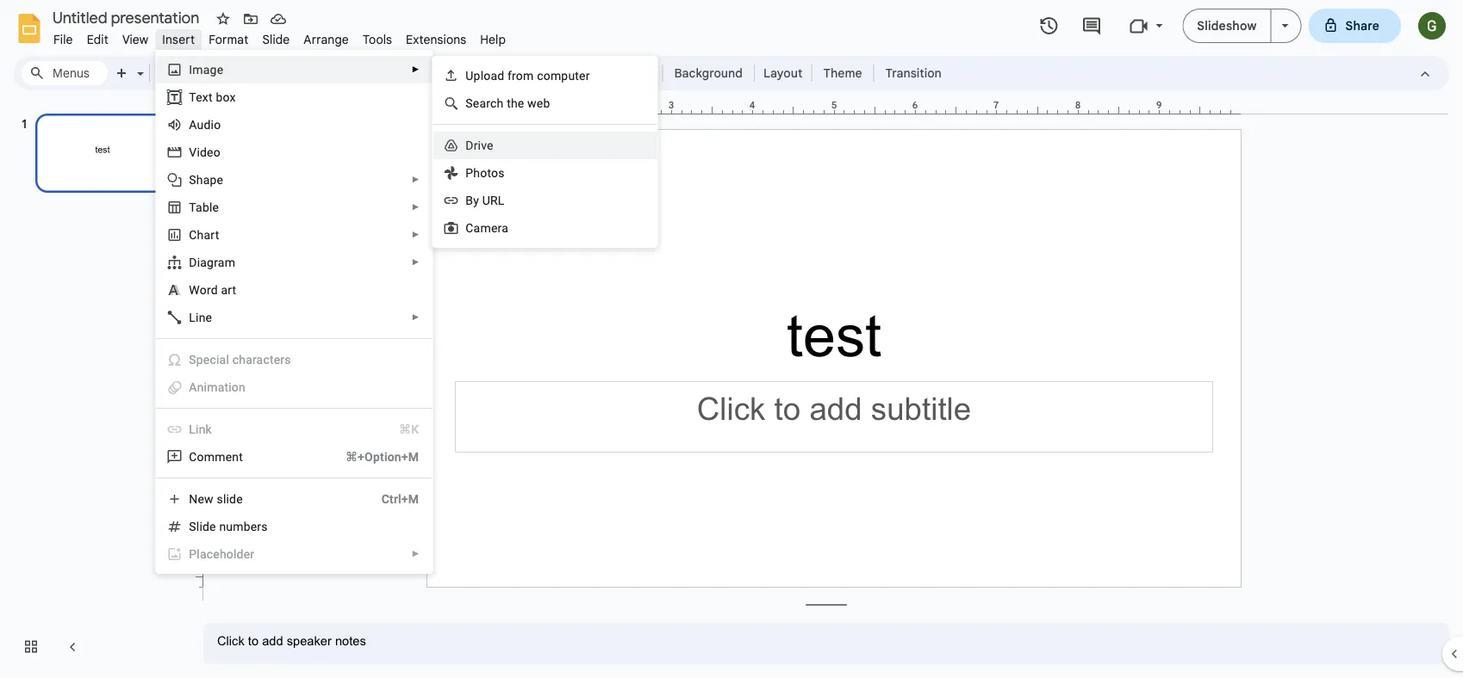 Task type: describe. For each thing, give the bounding box(es) containing it.
ctrl+m
[[381, 492, 419, 507]]

menu item containing spe
[[156, 346, 432, 374]]

tools
[[363, 32, 392, 47]]

n ew slide
[[189, 492, 243, 507]]

transition button
[[878, 60, 949, 86]]

insert
[[162, 32, 195, 47]]

format options button
[[557, 60, 659, 86]]

slideshow
[[1197, 18, 1257, 33]]

slide menu item
[[255, 29, 297, 50]]

chart h element
[[189, 228, 224, 242]]

help
[[480, 32, 506, 47]]

p hotos
[[466, 166, 505, 180]]

slid
[[189, 520, 209, 534]]

table b element
[[189, 200, 224, 215]]

menu containing i
[[155, 50, 433, 575]]

camera c element
[[466, 221, 514, 235]]

spe
[[189, 353, 210, 367]]

mage
[[192, 62, 223, 77]]

animation a element
[[189, 380, 251, 395]]

format for format options
[[565, 65, 605, 81]]

v
[[189, 145, 197, 159]]

c h art
[[189, 228, 219, 242]]

menu item containing lin
[[156, 416, 432, 444]]

ctrl+m element
[[361, 491, 419, 508]]

s earch the web
[[466, 96, 550, 110]]

c for amera
[[466, 221, 474, 235]]

d for iagram
[[189, 255, 197, 270]]

photos p element
[[466, 166, 510, 180]]

► for d iagram
[[411, 258, 420, 268]]

ext
[[196, 90, 213, 104]]

tools menu item
[[356, 29, 399, 50]]

help menu item
[[473, 29, 513, 50]]

navigation inside "application"
[[0, 97, 190, 679]]

drive d element
[[466, 138, 499, 153]]

a nimation
[[189, 380, 246, 395]]

m
[[204, 450, 215, 464]]

co
[[189, 450, 204, 464]]

⌘+option+m element
[[325, 449, 419, 466]]

extensions menu item
[[399, 29, 473, 50]]

slide
[[262, 32, 290, 47]]

p for laceholder
[[189, 548, 197, 562]]

w
[[189, 283, 200, 297]]

share button
[[1308, 9, 1401, 43]]

search the web s element
[[466, 96, 555, 110]]

slid e numbers
[[189, 520, 268, 534]]

u
[[466, 68, 474, 83]]

slideshow button
[[1182, 9, 1271, 43]]

b y url
[[466, 193, 505, 208]]

rive
[[474, 138, 493, 153]]

s hape
[[189, 173, 223, 187]]

i mage
[[189, 62, 223, 77]]

hotos
[[473, 166, 505, 180]]

b
[[466, 193, 473, 208]]

main toolbar
[[107, 60, 950, 86]]

iagram
[[197, 255, 235, 270]]

p for hotos
[[466, 166, 473, 180]]

the
[[507, 96, 524, 110]]

format menu item
[[202, 29, 255, 50]]

box
[[216, 90, 236, 104]]

theme
[[823, 65, 862, 81]]

► for art
[[411, 230, 420, 240]]

edit menu item
[[80, 29, 115, 50]]

web
[[527, 96, 550, 110]]

c amera
[[466, 221, 508, 235]]

p laceholder
[[189, 548, 254, 562]]

art for c h art
[[204, 228, 219, 242]]

view menu item
[[115, 29, 155, 50]]

background
[[674, 65, 743, 81]]

art for w ord art
[[221, 283, 236, 297]]

menu item containing p
[[156, 541, 432, 569]]

ta
[[189, 200, 202, 215]]

ial
[[216, 353, 229, 367]]

lin k
[[189, 423, 212, 437]]

line
[[189, 311, 212, 325]]

6 ► from the top
[[411, 313, 420, 323]]

file
[[53, 32, 73, 47]]

text box t element
[[189, 90, 241, 104]]

start slideshow (⌘+enter) image
[[1282, 24, 1289, 28]]

laceholder
[[197, 548, 254, 562]]

insert menu item
[[155, 29, 202, 50]]

u
[[197, 118, 204, 132]]

y
[[473, 193, 479, 208]]

background button
[[666, 60, 750, 86]]

pload
[[474, 68, 504, 83]]

ment
[[215, 450, 243, 464]]

url
[[482, 193, 505, 208]]

characters
[[232, 353, 291, 367]]



Task type: locate. For each thing, give the bounding box(es) containing it.
special characters c element
[[189, 353, 296, 367]]

comment m element
[[189, 450, 248, 464]]

t
[[189, 90, 196, 104]]

slide numbers e element
[[189, 520, 273, 534]]

► for s hape
[[411, 175, 420, 185]]

c down b
[[466, 221, 474, 235]]

⌘k
[[399, 423, 419, 437]]

a for nimation
[[189, 380, 197, 395]]

c down the ta in the left top of the page
[[189, 228, 197, 242]]

7 ► from the top
[[411, 550, 420, 560]]

ew
[[198, 492, 214, 507]]

w ord art
[[189, 283, 236, 297]]

co m ment
[[189, 450, 243, 464]]

format options
[[565, 65, 651, 81]]

art
[[204, 228, 219, 242], [221, 283, 236, 297]]

1 vertical spatial a
[[189, 380, 197, 395]]

application
[[0, 0, 1463, 679]]

menu bar
[[47, 22, 513, 51]]

1 vertical spatial p
[[189, 548, 197, 562]]

spe c ial characters
[[189, 353, 291, 367]]

c for h
[[189, 228, 197, 242]]

4 ► from the top
[[411, 230, 420, 240]]

1 menu item from the top
[[156, 346, 432, 374]]

0 horizontal spatial c
[[189, 228, 197, 242]]

navigation
[[0, 97, 190, 679]]

line q element
[[189, 311, 217, 325]]

arrange menu item
[[297, 29, 356, 50]]

0 vertical spatial format
[[209, 32, 248, 47]]

menu item down numbers
[[156, 541, 432, 569]]

from
[[507, 68, 534, 83]]

0 horizontal spatial format
[[209, 32, 248, 47]]

menu bar containing file
[[47, 22, 513, 51]]

hape
[[196, 173, 223, 187]]

1 horizontal spatial format
[[565, 65, 605, 81]]

s down u
[[466, 96, 473, 110]]

a u dio
[[189, 118, 221, 132]]

3 menu item from the top
[[156, 416, 432, 444]]

menu item containing a
[[156, 374, 432, 402]]

1 horizontal spatial s
[[466, 96, 473, 110]]

1 a from the top
[[189, 118, 197, 132]]

u pload from computer
[[466, 68, 590, 83]]

layout button
[[758, 60, 808, 86]]

link k element
[[189, 423, 217, 437]]

Star checkbox
[[211, 7, 235, 31]]

numbers
[[219, 520, 268, 534]]

0 vertical spatial art
[[204, 228, 219, 242]]

c
[[210, 353, 216, 367]]

s down v
[[189, 173, 196, 187]]

a
[[189, 118, 197, 132], [189, 380, 197, 395]]

1 horizontal spatial art
[[221, 283, 236, 297]]

⌘+option+m
[[345, 450, 419, 464]]

s for hape
[[189, 173, 196, 187]]

d rive
[[466, 138, 493, 153]]

menu item
[[156, 346, 432, 374], [156, 374, 432, 402], [156, 416, 432, 444], [156, 541, 432, 569]]

1 horizontal spatial c
[[466, 221, 474, 235]]

1 ► from the top
[[411, 65, 420, 75]]

format left options at left
[[565, 65, 605, 81]]

0 horizontal spatial d
[[189, 255, 197, 270]]

► inside menu item
[[411, 550, 420, 560]]

art right ord
[[221, 283, 236, 297]]

► for le
[[411, 202, 420, 212]]

by url b element
[[466, 193, 510, 208]]

upload from computer u element
[[466, 68, 595, 83]]

s for earch
[[466, 96, 473, 110]]

d iagram
[[189, 255, 235, 270]]

share
[[1345, 18, 1379, 33]]

video v element
[[189, 145, 226, 159]]

theme button
[[815, 60, 870, 86]]

0 horizontal spatial s
[[189, 173, 196, 187]]

0 horizontal spatial art
[[204, 228, 219, 242]]

format down star option
[[209, 32, 248, 47]]

1 vertical spatial s
[[189, 173, 196, 187]]

0 vertical spatial a
[[189, 118, 197, 132]]

format
[[209, 32, 248, 47], [565, 65, 605, 81]]

1 horizontal spatial p
[[466, 166, 473, 180]]

⌘k element
[[378, 421, 419, 439]]

e
[[209, 520, 216, 534]]

nimation
[[197, 380, 246, 395]]

1 horizontal spatial d
[[466, 138, 474, 153]]

a left dio
[[189, 118, 197, 132]]

ideo
[[197, 145, 221, 159]]

ta b le
[[189, 200, 219, 215]]

1 vertical spatial art
[[221, 283, 236, 297]]

audio u element
[[189, 118, 226, 132]]

3 ► from the top
[[411, 202, 420, 212]]

► for p laceholder
[[411, 550, 420, 560]]

menu item up ment in the bottom left of the page
[[156, 416, 432, 444]]

placeholder p element
[[189, 548, 260, 562]]

menu item up nimation
[[156, 346, 432, 374]]

2 ► from the top
[[411, 175, 420, 185]]

computer
[[537, 68, 590, 83]]

word art w element
[[189, 283, 242, 297]]

d up "p hotos" on the top of the page
[[466, 138, 474, 153]]

Rename text field
[[47, 7, 209, 28]]

earch
[[473, 96, 504, 110]]

menu item down 'characters'
[[156, 374, 432, 402]]

new slide with layout image
[[133, 62, 144, 68]]

c
[[466, 221, 474, 235], [189, 228, 197, 242]]

p down slid at the left
[[189, 548, 197, 562]]

p
[[466, 166, 473, 180], [189, 548, 197, 562]]

menu
[[155, 50, 433, 575], [432, 56, 658, 248]]

menu bar inside menu bar banner
[[47, 22, 513, 51]]

view
[[122, 32, 148, 47]]

file menu item
[[47, 29, 80, 50]]

a for u
[[189, 118, 197, 132]]

a down "spe"
[[189, 380, 197, 395]]

format inside button
[[565, 65, 605, 81]]

application containing slideshow
[[0, 0, 1463, 679]]

0 horizontal spatial p
[[189, 548, 197, 562]]

0 vertical spatial s
[[466, 96, 473, 110]]

image i element
[[189, 62, 229, 77]]

slide
[[217, 492, 243, 507]]

t ext box
[[189, 90, 236, 104]]

0 vertical spatial d
[[466, 138, 474, 153]]

transition
[[885, 65, 941, 81]]

d up w
[[189, 255, 197, 270]]

format inside menu item
[[209, 32, 248, 47]]

h
[[197, 228, 204, 242]]

i
[[189, 62, 192, 77]]

a inside menu item
[[189, 380, 197, 395]]

art up d iagram
[[204, 228, 219, 242]]

diagram d element
[[189, 255, 240, 270]]

2 a from the top
[[189, 380, 197, 395]]

5 ► from the top
[[411, 258, 420, 268]]

1 vertical spatial d
[[189, 255, 197, 270]]

options
[[609, 65, 651, 81]]

menu containing u
[[432, 56, 658, 248]]

s
[[466, 96, 473, 110], [189, 173, 196, 187]]

d
[[466, 138, 474, 153], [189, 255, 197, 270]]

b
[[202, 200, 209, 215]]

amera
[[474, 221, 508, 235]]

extensions
[[406, 32, 466, 47]]

d for rive
[[466, 138, 474, 153]]

layout
[[763, 65, 803, 81]]

Menus field
[[22, 61, 108, 85]]

edit
[[87, 32, 108, 47]]

0 vertical spatial p
[[466, 166, 473, 180]]

menu bar banner
[[0, 0, 1463, 679]]

1 vertical spatial format
[[565, 65, 605, 81]]

format for format
[[209, 32, 248, 47]]

v ideo
[[189, 145, 221, 159]]

ord
[[200, 283, 218, 297]]

p up b
[[466, 166, 473, 180]]

lin
[[189, 423, 206, 437]]

►
[[411, 65, 420, 75], [411, 175, 420, 185], [411, 202, 420, 212], [411, 230, 420, 240], [411, 258, 420, 268], [411, 313, 420, 323], [411, 550, 420, 560]]

shape s element
[[189, 173, 229, 187]]

n
[[189, 492, 198, 507]]

k
[[206, 423, 212, 437]]

► for i mage
[[411, 65, 420, 75]]

new slide n element
[[189, 492, 248, 507]]

le
[[209, 200, 219, 215]]

dio
[[204, 118, 221, 132]]

arrange
[[304, 32, 349, 47]]

2 menu item from the top
[[156, 374, 432, 402]]

4 menu item from the top
[[156, 541, 432, 569]]



Task type: vqa. For each thing, say whether or not it's contained in the screenshot.
"Borders" icon on the top left of the page
no



